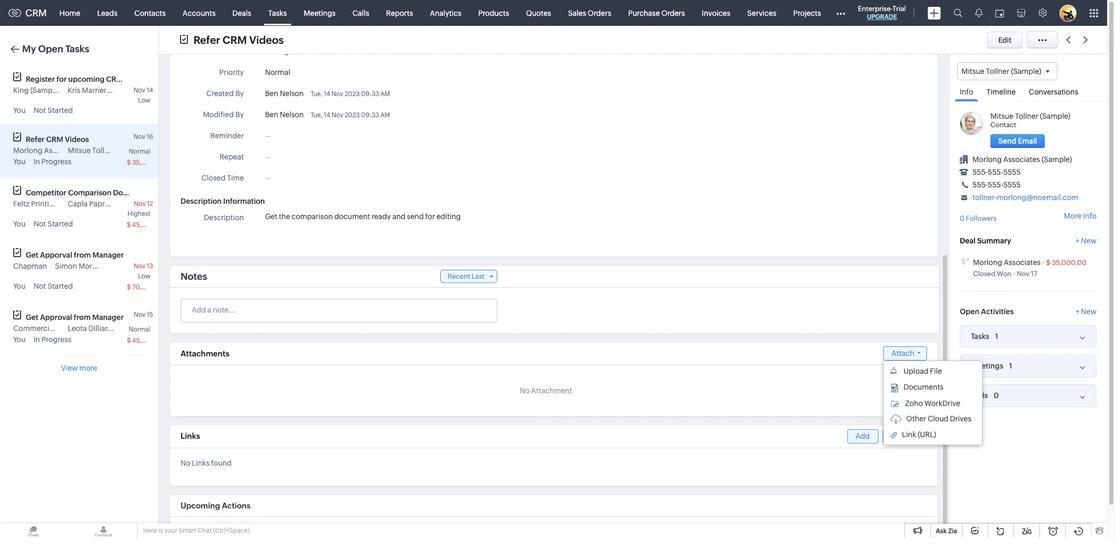 Task type: locate. For each thing, give the bounding box(es) containing it.
3 you from the top
[[13, 220, 26, 228]]

0 vertical spatial ben
[[265, 89, 278, 98]]

normal up $ 35,000.00
[[129, 148, 151, 155]]

paprocki
[[89, 200, 119, 208]]

projects link
[[785, 0, 830, 26]]

2 nelson from the top
[[280, 110, 304, 119]]

sales
[[568, 9, 586, 17]]

1 you from the top
[[13, 106, 26, 115]]

notes
[[181, 271, 207, 282]]

links up the no links found
[[181, 432, 200, 441]]

low up $ 70,000.00
[[138, 273, 151, 280]]

associates up tollner-morlong@noemail.com link
[[1004, 155, 1041, 164]]

1 horizontal spatial tollner
[[986, 67, 1010, 76]]

2 09:33 from the top
[[361, 111, 379, 119]]

1 am from the top
[[381, 90, 390, 98]]

you for chapman
[[13, 282, 26, 291]]

you down "commercial"
[[13, 335, 26, 344]]

tollner
[[986, 67, 1010, 76], [1015, 112, 1039, 121], [92, 146, 116, 155]]

videos up morlong associates
[[65, 135, 89, 144]]

started down the simon
[[48, 282, 73, 291]]

1 $ 45,000.00 from the top
[[127, 221, 164, 229]]

started down feltz printing service
[[48, 220, 73, 228]]

1 vertical spatial 35,000.00
[[1052, 259, 1087, 267]]

· right won
[[1013, 270, 1016, 278]]

low down webinars
[[138, 97, 151, 104]]

5555 up tollner-morlong@noemail.com
[[1004, 181, 1021, 189]]

(sample) down nov 16
[[117, 146, 148, 155]]

associates up competitor
[[44, 146, 81, 155]]

associates up '17'
[[1004, 258, 1041, 267]]

1 horizontal spatial meetings
[[971, 362, 1004, 370]]

2 not from the top
[[34, 220, 46, 228]]

14 inside register for upcoming crm webinars nov 14
[[147, 87, 153, 94]]

1 ben from the top
[[265, 89, 278, 98]]

morlong up tollner-
[[973, 155, 1002, 164]]

$ left 70,000.00
[[127, 284, 131, 291]]

2 45,000.00 from the top
[[132, 337, 164, 344]]

2 orders from the left
[[662, 9, 685, 17]]

09:33 for created by
[[361, 90, 379, 98]]

crm left home
[[25, 7, 47, 18]]

0 vertical spatial 1
[[996, 332, 999, 341]]

description for description information
[[181, 197, 222, 205]]

2 ben nelson from the top
[[265, 110, 304, 119]]

0
[[960, 215, 965, 222], [994, 391, 999, 400]]

0 vertical spatial +
[[1076, 236, 1080, 245]]

$ down leota dilliard (sample)
[[127, 337, 131, 344]]

refer
[[194, 34, 220, 46], [26, 135, 45, 144]]

0 vertical spatial 5555
[[1004, 168, 1021, 177]]

get up "commercial"
[[26, 313, 38, 322]]

info right more
[[1084, 212, 1097, 220]]

not for printing
[[34, 220, 46, 228]]

no left attachment
[[520, 387, 530, 395]]

more info link
[[1064, 212, 1097, 220]]

1 5555 from the top
[[1004, 168, 1021, 177]]

printing
[[31, 200, 58, 208]]

$ for mitsue tollner (sample)
[[127, 159, 131, 166]]

you down feltz
[[13, 220, 26, 228]]

manager up simon morasca (sample)
[[92, 251, 124, 259]]

drives
[[950, 414, 972, 423]]

next record image
[[1084, 36, 1091, 43]]

2 vertical spatial progress
[[42, 335, 71, 344]]

calls left reports on the left
[[353, 9, 369, 17]]

from up "leota"
[[74, 313, 91, 322]]

king (sample)
[[13, 86, 61, 95]]

recent
[[448, 273, 470, 280]]

view
[[61, 364, 78, 372]]

0 for 0 followers
[[960, 215, 965, 222]]

45,000.00 down highest at the top left of page
[[132, 221, 164, 229]]

in progress down morlong associates
[[34, 157, 71, 166]]

0 vertical spatial started
[[48, 106, 73, 115]]

0 vertical spatial in progress
[[265, 47, 303, 55]]

found
[[211, 459, 232, 467]]

crm up the status on the top of page
[[223, 34, 247, 46]]

tue, for modified by
[[311, 111, 323, 119]]

tasks down home link
[[65, 43, 89, 54]]

1 vertical spatial mitsue
[[991, 112, 1014, 121]]

reports
[[386, 9, 413, 17]]

associates
[[44, 146, 81, 155], [1004, 155, 1041, 164], [1004, 258, 1041, 267]]

(sample) down the "conversations"
[[1040, 112, 1071, 121]]

started for printing
[[48, 220, 73, 228]]

0 horizontal spatial meetings
[[304, 9, 336, 17]]

2 am from the top
[[381, 111, 390, 119]]

2 tue, from the top
[[311, 111, 323, 119]]

closed left time
[[201, 174, 226, 182]]

purchase orders
[[628, 9, 685, 17]]

1 tue, from the top
[[311, 90, 323, 98]]

0 vertical spatial not started
[[34, 106, 73, 115]]

in down morlong associates
[[34, 157, 40, 166]]

mitsue up the comparison
[[68, 146, 91, 155]]

nov 15
[[134, 311, 153, 318]]

in for mitsue tollner (sample)
[[34, 157, 40, 166]]

0 vertical spatial in
[[265, 47, 272, 55]]

0 vertical spatial upcoming
[[68, 75, 104, 83]]

·
[[1043, 258, 1045, 267], [1013, 270, 1016, 278]]

3 not from the top
[[34, 282, 46, 291]]

started down kris
[[48, 106, 73, 115]]

tue,
[[311, 90, 323, 98], [311, 111, 323, 119]]

my
[[22, 43, 36, 54]]

mitsue up info link at the right top of the page
[[962, 67, 985, 76]]

+
[[1076, 236, 1080, 245], [1076, 307, 1080, 316]]

2 vertical spatial not started
[[34, 282, 73, 291]]

Mitsue Tollner (Sample) field
[[958, 62, 1058, 80]]

register for upcoming crm webinars nov 14
[[26, 75, 158, 94]]

$ 45,000.00 down nov 15
[[127, 337, 164, 344]]

orders right purchase
[[662, 9, 685, 17]]

1 ben nelson from the top
[[265, 89, 304, 98]]

manager up leota dilliard (sample)
[[92, 313, 124, 322]]

tollner up "timeline" link
[[986, 67, 1010, 76]]

1 555-555-5555 from the top
[[973, 168, 1021, 177]]

1 nelson from the top
[[280, 89, 304, 98]]

apporval
[[40, 251, 72, 259]]

created by
[[206, 89, 244, 98]]

1 vertical spatial ben
[[265, 110, 278, 119]]

1 horizontal spatial 1
[[1010, 362, 1013, 370]]

progress for mitsue tollner (sample)
[[42, 157, 71, 166]]

$ right morlong associates link
[[1047, 259, 1051, 267]]

mitsue tollner (sample) link
[[991, 112, 1071, 121]]

not started
[[34, 106, 73, 115], [34, 220, 73, 228], [34, 282, 73, 291]]

1 vertical spatial associates
[[1004, 155, 1041, 164]]

1 09:33 from the top
[[361, 90, 379, 98]]

1 not started from the top
[[34, 106, 73, 115]]

normal
[[265, 68, 290, 77], [129, 148, 151, 155], [129, 326, 151, 333]]

1 + from the top
[[1076, 236, 1080, 245]]

info link
[[955, 80, 979, 102]]

1 vertical spatial low
[[138, 273, 151, 280]]

more
[[1064, 212, 1082, 220]]

· right morlong associates link
[[1043, 258, 1045, 267]]

in progress down commercial press
[[34, 335, 71, 344]]

from
[[74, 251, 91, 259], [74, 313, 91, 322]]

links left the found
[[192, 459, 210, 467]]

analytics
[[430, 9, 462, 17]]

0 vertical spatial closed
[[201, 174, 226, 182]]

1 vertical spatial ben nelson
[[265, 110, 304, 119]]

manager for get apporval from manager nov 13
[[92, 251, 124, 259]]

not started down the simon
[[34, 282, 73, 291]]

webinars
[[125, 75, 158, 83]]

1 horizontal spatial refer
[[194, 34, 220, 46]]

repeat
[[220, 153, 244, 161]]

closed inside morlong associates · $ 35,000.00 closed won · nov 17
[[973, 270, 996, 278]]

1 vertical spatial from
[[74, 313, 91, 322]]

created
[[206, 89, 234, 98]]

1 vertical spatial + new
[[1076, 307, 1097, 316]]

0 vertical spatial links
[[181, 432, 200, 441]]

modified by
[[203, 110, 244, 119]]

calls up drives
[[971, 391, 988, 400]]

from inside get apporval from manager nov 13
[[74, 251, 91, 259]]

1 horizontal spatial for
[[425, 212, 435, 221]]

1 vertical spatial nelson
[[280, 110, 304, 119]]

ben
[[265, 89, 278, 98], [265, 110, 278, 119]]

2 vertical spatial in progress
[[34, 335, 71, 344]]

2 $ 45,000.00 from the top
[[127, 337, 164, 344]]

0 vertical spatial low
[[138, 97, 151, 104]]

in down "commercial"
[[34, 335, 40, 344]]

for right register at the left top of the page
[[57, 75, 67, 83]]

videos down tasks link
[[249, 34, 284, 46]]

0 vertical spatial no
[[520, 387, 530, 395]]

orders right sales
[[588, 9, 612, 17]]

1 horizontal spatial mitsue tollner (sample)
[[962, 67, 1042, 76]]

chats image
[[0, 523, 67, 538]]

in progress down tasks link
[[265, 47, 303, 55]]

description down description information
[[204, 213, 244, 222]]

1 vertical spatial +
[[1076, 307, 1080, 316]]

previous record image
[[1066, 36, 1071, 43]]

meetings link
[[295, 0, 344, 26]]

0 vertical spatial not
[[34, 106, 46, 115]]

priority
[[219, 68, 244, 77]]

refer crm videos up the status on the top of page
[[194, 34, 284, 46]]

description for description
[[204, 213, 244, 222]]

nelson for created by
[[280, 89, 304, 98]]

0 vertical spatial nelson
[[280, 89, 304, 98]]

normal down nov 15
[[129, 326, 151, 333]]

morasca
[[79, 262, 108, 270]]

2 from from the top
[[74, 313, 91, 322]]

file
[[930, 367, 942, 376]]

in right the status on the top of page
[[265, 47, 272, 55]]

tollner up the comparison
[[92, 146, 116, 155]]

closed left won
[[973, 270, 996, 278]]

2 tue, 14 nov 2023 09:33 am from the top
[[311, 111, 390, 119]]

0 vertical spatial + new
[[1076, 236, 1097, 245]]

get inside get apporval from manager nov 13
[[26, 251, 38, 259]]

morlong for morlong associates (sample)
[[973, 155, 1002, 164]]

Add a note... field
[[181, 305, 496, 315]]

tasks
[[268, 9, 287, 17], [65, 43, 89, 54], [971, 332, 990, 341]]

0 vertical spatial manager
[[92, 251, 124, 259]]

in for leota dilliard (sample)
[[34, 335, 40, 344]]

you for feltz printing service
[[13, 220, 26, 228]]

0 vertical spatial progress
[[273, 47, 303, 55]]

you for commercial press
[[13, 335, 26, 344]]

attachment
[[531, 387, 572, 395]]

12
[[147, 200, 153, 208]]

link
[[902, 430, 917, 439]]

get for get the comparison document ready and send for editing
[[265, 212, 278, 221]]

1 vertical spatial progress
[[42, 157, 71, 166]]

1 from from the top
[[74, 251, 91, 259]]

signals element
[[969, 0, 989, 26]]

5555 down morlong associates (sample)
[[1004, 168, 1021, 177]]

0 vertical spatial tollner
[[986, 67, 1010, 76]]

0 horizontal spatial 1
[[996, 332, 999, 341]]

competitor
[[26, 189, 67, 197]]

0 vertical spatial refer crm videos
[[194, 34, 284, 46]]

0 vertical spatial normal
[[265, 68, 290, 77]]

$ 45,000.00
[[127, 221, 164, 229], [127, 337, 164, 344]]

0 vertical spatial associates
[[44, 146, 81, 155]]

not started for printing
[[34, 220, 73, 228]]

2 vertical spatial started
[[48, 282, 73, 291]]

1 vertical spatial links
[[192, 459, 210, 467]]

from up the "morasca"
[[74, 251, 91, 259]]

get up chapman
[[26, 251, 38, 259]]

associates for morlong associates · $ 35,000.00 closed won · nov 17
[[1004, 258, 1041, 267]]

in progress
[[265, 47, 303, 55], [34, 157, 71, 166], [34, 335, 71, 344]]

2 low from the top
[[138, 273, 151, 280]]

1 vertical spatial 45,000.00
[[132, 337, 164, 344]]

1 vertical spatial morlong
[[973, 155, 1002, 164]]

0 vertical spatial description
[[181, 197, 222, 205]]

2 vertical spatial tasks
[[971, 332, 990, 341]]

0 horizontal spatial open
[[38, 43, 63, 54]]

1 45,000.00 from the top
[[132, 221, 164, 229]]

0 horizontal spatial tollner
[[92, 146, 116, 155]]

1 horizontal spatial upcoming
[[192, 528, 228, 536]]

4 you from the top
[[13, 282, 26, 291]]

progress down press in the bottom left of the page
[[42, 335, 71, 344]]

1 low from the top
[[138, 97, 151, 104]]

you for king (sample)
[[13, 106, 26, 115]]

$ for leota dilliard (sample)
[[127, 337, 131, 344]]

1 vertical spatial am
[[381, 111, 390, 119]]

(sample) down nov 15
[[114, 324, 144, 333]]

1 vertical spatial not started
[[34, 220, 73, 228]]

2 not started from the top
[[34, 220, 73, 228]]

signals image
[[976, 8, 983, 17]]

by right the modified
[[235, 110, 244, 119]]

nov inside register for upcoming crm webinars nov 14
[[134, 87, 145, 94]]

35,000.00 down "+ new" link
[[1052, 259, 1087, 267]]

2 you from the top
[[13, 157, 26, 166]]

ask zia
[[936, 528, 958, 535]]

ben right modified by
[[265, 110, 278, 119]]

upcoming inside register for upcoming crm webinars nov 14
[[68, 75, 104, 83]]

no right the your
[[181, 528, 191, 536]]

1 started from the top
[[48, 106, 73, 115]]

+ new
[[1076, 236, 1097, 245], [1076, 307, 1097, 316]]

0 vertical spatial 45,000.00
[[132, 221, 164, 229]]

no for attachments
[[520, 387, 530, 395]]

3 started from the top
[[48, 282, 73, 291]]

2 vertical spatial morlong
[[973, 258, 1003, 267]]

refer crm videos up morlong associates
[[26, 135, 89, 144]]

search image
[[954, 8, 963, 17]]

1 tue, 14 nov 2023 09:33 am from the top
[[311, 90, 390, 98]]

0 vertical spatial meetings
[[304, 9, 336, 17]]

1 vertical spatial mitsue tollner (sample)
[[68, 146, 148, 155]]

1 vertical spatial no
[[181, 459, 191, 467]]

no upcoming actions
[[181, 528, 254, 536]]

ben right created by
[[265, 89, 278, 98]]

ben for created by
[[265, 89, 278, 98]]

0 vertical spatial for
[[57, 75, 67, 83]]

2 by from the top
[[235, 110, 244, 119]]

feltz printing service
[[13, 200, 85, 208]]

09:33
[[361, 90, 379, 98], [361, 111, 379, 119]]

orders
[[588, 9, 612, 17], [662, 9, 685, 17]]

enterprise-
[[858, 5, 893, 13]]

0 horizontal spatial refer
[[26, 135, 45, 144]]

0 vertical spatial 09:33
[[361, 90, 379, 98]]

mitsue tollner (sample) down nov 16
[[68, 146, 148, 155]]

tollner inside mitsue tollner (sample) field
[[986, 67, 1010, 76]]

get left "the"
[[265, 212, 278, 221]]

tasks link
[[260, 0, 295, 26]]

$ 45,000.00 down highest at the top left of page
[[127, 221, 164, 229]]

17
[[1031, 270, 1038, 278]]

1 by from the top
[[235, 89, 244, 98]]

in
[[265, 47, 272, 55], [34, 157, 40, 166], [34, 335, 40, 344]]

1 vertical spatial 0
[[994, 391, 999, 400]]

0 vertical spatial from
[[74, 251, 91, 259]]

$ down highest at the top left of page
[[127, 221, 131, 229]]

2 vertical spatial in
[[34, 335, 40, 344]]

progress down morlong associates
[[42, 157, 71, 166]]

2 ben from the top
[[265, 110, 278, 119]]

(sample) up "timeline" link
[[1011, 67, 1042, 76]]

king
[[13, 86, 29, 95]]

you down chapman
[[13, 282, 26, 291]]

the
[[279, 212, 290, 221]]

mitsue tollner (sample)
[[962, 67, 1042, 76], [68, 146, 148, 155]]

refer up morlong associates
[[26, 135, 45, 144]]

1 horizontal spatial tasks
[[268, 9, 287, 17]]

normal right priority
[[265, 68, 290, 77]]

low for simon morasca (sample)
[[138, 273, 151, 280]]

1 not from the top
[[34, 106, 46, 115]]

refer down accounts
[[194, 34, 220, 46]]

2 2023 from the top
[[345, 111, 360, 119]]

you down the king
[[13, 106, 26, 115]]

by right created
[[235, 89, 244, 98]]

mitsue up contact
[[991, 112, 1014, 121]]

services link
[[739, 0, 785, 26]]

open activities
[[960, 307, 1014, 316]]

1 vertical spatial 1
[[1010, 362, 1013, 370]]

0 vertical spatial 0
[[960, 215, 965, 222]]

new
[[1081, 236, 1097, 245], [1081, 307, 1097, 316]]

get the comparison document ready and send for editing
[[265, 212, 461, 221]]

morlong up won
[[973, 258, 1003, 267]]

1 2023 from the top
[[345, 90, 360, 98]]

0 vertical spatial tue,
[[311, 90, 323, 98]]

0 vertical spatial get
[[265, 212, 278, 221]]

2 vertical spatial get
[[26, 313, 38, 322]]

tasks right deals link
[[268, 9, 287, 17]]

nov inside morlong associates · $ 35,000.00 closed won · nov 17
[[1017, 270, 1030, 278]]

ben nelson for created by
[[265, 89, 304, 98]]

not started down feltz printing service
[[34, 220, 73, 228]]

2 started from the top
[[48, 220, 73, 228]]

0 vertical spatial am
[[381, 90, 390, 98]]

2023 for modified by
[[345, 111, 360, 119]]

normal for leota dilliard (sample)
[[129, 326, 151, 333]]

0 vertical spatial 555-555-5555
[[973, 168, 1021, 177]]

and
[[393, 212, 406, 221]]

0 vertical spatial $ 45,000.00
[[127, 221, 164, 229]]

associates for morlong associates (sample)
[[1004, 155, 1041, 164]]

deal
[[960, 236, 976, 245]]

chat
[[198, 527, 212, 535]]

$ 35,000.00
[[127, 159, 164, 166]]

14 for modified by
[[324, 111, 330, 119]]

open left activities
[[960, 307, 980, 316]]

1 horizontal spatial 35,000.00
[[1052, 259, 1087, 267]]

mitsue tollner (sample) inside field
[[962, 67, 1042, 76]]

for right send
[[425, 212, 435, 221]]

2023 for created by
[[345, 90, 360, 98]]

0 vertical spatial ben nelson
[[265, 89, 304, 98]]

1 horizontal spatial mitsue
[[962, 67, 985, 76]]

crm up "kris marrier (sample)"
[[106, 75, 123, 83]]

2 555-555-5555 from the top
[[973, 181, 1021, 189]]

35,000.00 down 16
[[132, 159, 164, 166]]

5 you from the top
[[13, 335, 26, 344]]

comparison
[[68, 189, 111, 197]]

0 vertical spatial mitsue
[[962, 67, 985, 76]]

45,000.00 down 15 on the left of page
[[132, 337, 164, 344]]

no left the found
[[181, 459, 191, 467]]

not
[[34, 106, 46, 115], [34, 220, 46, 228], [34, 282, 46, 291]]

morlong inside morlong associates · $ 35,000.00 closed won · nov 17
[[973, 258, 1003, 267]]

0 vertical spatial tue, 14 nov 2023 09:33 am
[[311, 90, 390, 98]]

1 vertical spatial tue,
[[311, 111, 323, 119]]

by
[[235, 89, 244, 98], [235, 110, 244, 119]]

1 vertical spatial 555-555-5555
[[973, 181, 1021, 189]]

quotes link
[[518, 0, 560, 26]]

tollner up contact
[[1015, 112, 1039, 121]]

nov inside get apporval from manager nov 13
[[134, 263, 146, 270]]

associates inside morlong associates · $ 35,000.00 closed won · nov 17
[[1004, 258, 1041, 267]]

progress down tasks link
[[273, 47, 303, 55]]

1 orders from the left
[[588, 9, 612, 17]]

open right my
[[38, 43, 63, 54]]

manager for get approval from manager
[[92, 313, 124, 322]]

manager inside get apporval from manager nov 13
[[92, 251, 124, 259]]

$ for capla paprocki (sample)
[[127, 221, 131, 229]]

0 vertical spatial videos
[[249, 34, 284, 46]]

upcoming
[[68, 75, 104, 83], [192, 528, 228, 536]]

1 horizontal spatial open
[[960, 307, 980, 316]]

last
[[472, 273, 485, 280]]

0 horizontal spatial 35,000.00
[[132, 159, 164, 166]]

1 horizontal spatial ·
[[1043, 258, 1045, 267]]

info left timeline
[[960, 88, 974, 96]]

0 vertical spatial mitsue tollner (sample)
[[962, 67, 1042, 76]]

feltz
[[13, 200, 29, 208]]

send
[[407, 212, 424, 221]]

None button
[[991, 134, 1045, 148]]

search element
[[948, 0, 969, 26]]

for
[[57, 75, 67, 83], [425, 212, 435, 221]]

morlong up competitor
[[13, 146, 42, 155]]

manager
[[92, 251, 124, 259], [92, 313, 124, 322]]

(sample) up highest at the top left of page
[[121, 200, 151, 208]]

1 horizontal spatial closed
[[973, 270, 996, 278]]

0 horizontal spatial orders
[[588, 9, 612, 17]]

crm
[[25, 7, 47, 18], [223, 34, 247, 46], [106, 75, 123, 83], [46, 135, 63, 144]]

get for get approval from manager
[[26, 313, 38, 322]]

5555
[[1004, 168, 1021, 177], [1004, 181, 1021, 189]]

crm inside register for upcoming crm webinars nov 14
[[106, 75, 123, 83]]



Task type: vqa. For each thing, say whether or not it's contained in the screenshot.


Task type: describe. For each thing, give the bounding box(es) containing it.
leads link
[[89, 0, 126, 26]]

manage
[[891, 432, 919, 441]]

home
[[59, 9, 80, 17]]

1 vertical spatial open
[[960, 307, 980, 316]]

simon morasca (sample)
[[55, 262, 140, 270]]

normal for mitsue tollner (sample)
[[129, 148, 151, 155]]

workdrive
[[925, 399, 961, 408]]

contacts link
[[126, 0, 174, 26]]

0 horizontal spatial mitsue tollner (sample)
[[68, 146, 148, 155]]

(sample) down webinars
[[108, 86, 139, 95]]

14 for created by
[[324, 90, 330, 98]]

invoices
[[702, 9, 731, 17]]

morlong associates · $ 35,000.00 closed won · nov 17
[[973, 258, 1087, 278]]

tollner-
[[973, 193, 997, 202]]

1 horizontal spatial calls
[[971, 391, 988, 400]]

no for links
[[181, 459, 191, 467]]

leads
[[97, 9, 118, 17]]

0 vertical spatial ·
[[1043, 258, 1045, 267]]

tue, 14 nov 2023 09:33 am for created by
[[311, 90, 390, 98]]

not started for (sample)
[[34, 106, 73, 115]]

$ 45,000.00 for leota dilliard (sample)
[[127, 337, 164, 344]]

crm link
[[8, 7, 47, 18]]

cloud
[[928, 414, 949, 423]]

in progress for mitsue tollner (sample)
[[34, 157, 71, 166]]

create menu element
[[922, 0, 948, 26]]

0 followers
[[960, 215, 997, 222]]

contacts
[[134, 9, 166, 17]]

morlong associates link
[[973, 258, 1041, 267]]

enterprise-trial upgrade
[[858, 5, 906, 21]]

2 + new from the top
[[1076, 307, 1097, 316]]

1 vertical spatial meetings
[[971, 362, 1004, 370]]

mitsue inside mitsue tollner (sample) contact
[[991, 112, 1014, 121]]

link (url)
[[902, 430, 937, 439]]

nov inside competitor comparison document nov 12
[[134, 200, 146, 208]]

editing
[[437, 212, 461, 221]]

1 for tasks
[[996, 332, 999, 341]]

calls link
[[344, 0, 378, 26]]

low for kris marrier (sample)
[[138, 97, 151, 104]]

1 horizontal spatial refer crm videos
[[194, 34, 284, 46]]

no links found
[[181, 459, 232, 467]]

(sample) left 13
[[109, 262, 140, 270]]

1 new from the top
[[1081, 236, 1097, 245]]

purchase orders link
[[620, 0, 694, 26]]

calls inside calls link
[[353, 9, 369, 17]]

my open tasks
[[22, 43, 89, 54]]

dilliard
[[88, 324, 112, 333]]

1 vertical spatial ·
[[1013, 270, 1016, 278]]

2 new from the top
[[1081, 307, 1097, 316]]

you for morlong associates
[[13, 157, 26, 166]]

service
[[60, 200, 85, 208]]

more
[[79, 364, 97, 372]]

1 + new from the top
[[1076, 236, 1097, 245]]

upload
[[904, 367, 929, 376]]

here is your smart chat (ctrl+space)
[[143, 527, 250, 535]]

1 vertical spatial refer
[[26, 135, 45, 144]]

actions
[[229, 528, 254, 536]]

purchase
[[628, 9, 660, 17]]

0 vertical spatial info
[[960, 88, 974, 96]]

kris marrier (sample)
[[68, 86, 139, 95]]

contact
[[991, 121, 1017, 129]]

leota
[[68, 324, 87, 333]]

services
[[748, 9, 777, 17]]

0 for 0
[[994, 391, 999, 400]]

by for modified by
[[235, 110, 244, 119]]

deals link
[[224, 0, 260, 26]]

$ for simon morasca (sample)
[[127, 284, 131, 291]]

tollner-morlong@noemail.com link
[[973, 193, 1079, 202]]

am for modified by
[[381, 111, 390, 119]]

tollner inside mitsue tollner (sample) contact
[[1015, 112, 1039, 121]]

35,000.00 inside morlong associates · $ 35,000.00 closed won · nov 17
[[1052, 259, 1087, 267]]

home link
[[51, 0, 89, 26]]

2 vertical spatial no
[[181, 528, 191, 536]]

(sample) up morlong@noemail.com
[[1042, 155, 1073, 164]]

invoices link
[[694, 0, 739, 26]]

reports link
[[378, 0, 422, 26]]

1 horizontal spatial info
[[1084, 212, 1097, 220]]

commercial
[[13, 324, 55, 333]]

(sample) down register at the left top of the page
[[30, 86, 61, 95]]

create menu image
[[928, 7, 941, 19]]

document
[[334, 212, 370, 221]]

45,000.00 for capla paprocki (sample)
[[132, 221, 164, 229]]

progress for leota dilliard (sample)
[[42, 335, 71, 344]]

edit
[[999, 36, 1012, 44]]

description information
[[181, 197, 265, 205]]

orders for sales orders
[[588, 9, 612, 17]]

started for (sample)
[[48, 106, 73, 115]]

am for created by
[[381, 90, 390, 98]]

smart
[[179, 527, 196, 535]]

1 vertical spatial upcoming
[[192, 528, 228, 536]]

ben nelson for modified by
[[265, 110, 304, 119]]

your
[[164, 527, 177, 535]]

0 horizontal spatial refer crm videos
[[26, 135, 89, 144]]

1 horizontal spatial videos
[[249, 34, 284, 46]]

other
[[907, 414, 927, 423]]

deals
[[233, 9, 251, 17]]

quotes
[[526, 9, 551, 17]]

morlong associates (sample)
[[973, 155, 1073, 164]]

not for (sample)
[[34, 106, 46, 115]]

by for created by
[[235, 89, 244, 98]]

09:33 for modified by
[[361, 111, 379, 119]]

from for apporval
[[74, 251, 91, 259]]

70,000.00
[[132, 284, 164, 291]]

contacts image
[[70, 523, 137, 538]]

calendar image
[[996, 9, 1005, 17]]

0 horizontal spatial tasks
[[65, 43, 89, 54]]

0 horizontal spatial closed
[[201, 174, 226, 182]]

competitor comparison document nov 12
[[26, 189, 153, 208]]

1 for meetings
[[1010, 362, 1013, 370]]

associates for morlong associates
[[44, 146, 81, 155]]

3 not started from the top
[[34, 282, 73, 291]]

45,000.00 for leota dilliard (sample)
[[132, 337, 164, 344]]

Other Modules field
[[830, 4, 853, 21]]

16
[[147, 133, 153, 140]]

0 vertical spatial open
[[38, 43, 63, 54]]

other cloud drives
[[907, 414, 972, 423]]

2 5555 from the top
[[1004, 181, 1021, 189]]

time
[[227, 174, 244, 182]]

products
[[478, 9, 509, 17]]

recent last
[[448, 273, 485, 280]]

add
[[856, 432, 870, 441]]

mitsue inside mitsue tollner (sample) field
[[962, 67, 985, 76]]

2 + from the top
[[1076, 307, 1080, 316]]

$ inside morlong associates · $ 35,000.00 closed won · nov 17
[[1047, 259, 1051, 267]]

$ 45,000.00 for capla paprocki (sample)
[[127, 221, 164, 229]]

commercial press
[[13, 324, 75, 333]]

approval
[[40, 313, 72, 322]]

chapman
[[13, 262, 47, 270]]

upload file
[[904, 367, 942, 376]]

(sample) inside field
[[1011, 67, 1042, 76]]

nelson for modified by
[[280, 110, 304, 119]]

0 vertical spatial 35,000.00
[[132, 159, 164, 166]]

in progress for leota dilliard (sample)
[[34, 335, 71, 344]]

2 horizontal spatial tasks
[[971, 332, 990, 341]]

orders for purchase orders
[[662, 9, 685, 17]]

1 vertical spatial videos
[[65, 135, 89, 144]]

timeline link
[[982, 80, 1021, 101]]

manage link
[[883, 429, 927, 444]]

get for get apporval from manager nov 13
[[26, 251, 38, 259]]

profile image
[[1060, 4, 1077, 21]]

followers
[[966, 215, 997, 222]]

ask
[[936, 528, 947, 535]]

ben for modified by
[[265, 110, 278, 119]]

marrier
[[82, 86, 107, 95]]

morlong for morlong associates
[[13, 146, 42, 155]]

capla
[[68, 200, 88, 208]]

conversations
[[1029, 88, 1079, 96]]

2 vertical spatial tollner
[[92, 146, 116, 155]]

13
[[147, 263, 153, 270]]

for inside register for upcoming crm webinars nov 14
[[57, 75, 67, 83]]

upgrade
[[867, 13, 897, 21]]

0 vertical spatial tasks
[[268, 9, 287, 17]]

modified
[[203, 110, 234, 119]]

kris
[[68, 86, 80, 95]]

sales orders link
[[560, 0, 620, 26]]

2 vertical spatial mitsue
[[68, 146, 91, 155]]

tue, 14 nov 2023 09:33 am for modified by
[[311, 111, 390, 119]]

crm up morlong associates
[[46, 135, 63, 144]]

summary
[[978, 236, 1012, 245]]

timeline
[[987, 88, 1016, 96]]

more info
[[1064, 212, 1097, 220]]

profile element
[[1054, 0, 1083, 26]]

zia
[[949, 528, 958, 535]]

ready
[[372, 212, 391, 221]]

information
[[223, 197, 265, 205]]

(sample) inside mitsue tollner (sample) contact
[[1040, 112, 1071, 121]]

tue, for created by
[[311, 90, 323, 98]]

won
[[997, 270, 1012, 278]]

from for approval
[[74, 313, 91, 322]]

simon
[[55, 262, 77, 270]]



